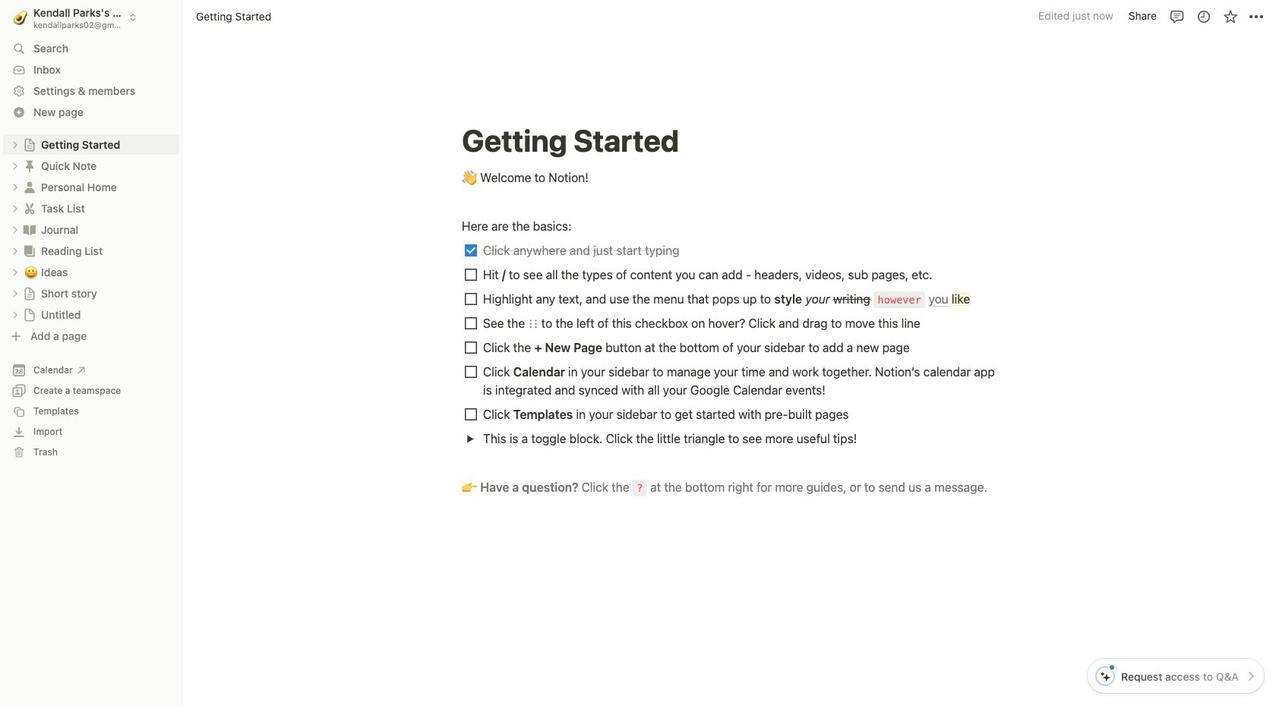 Task type: vqa. For each thing, say whether or not it's contained in the screenshot.
Change page icon corresponding to 2nd Open image from the bottom of the page
no



Task type: describe. For each thing, give the bounding box(es) containing it.
👋 image
[[462, 167, 477, 187]]

comments image
[[1169, 9, 1185, 24]]

😀 image
[[24, 263, 38, 281]]

1 open image from the top
[[11, 140, 20, 149]]

favorite image
[[1223, 9, 1238, 24]]



Task type: locate. For each thing, give the bounding box(es) containing it.
0 vertical spatial open image
[[11, 140, 20, 149]]

🥑 image
[[13, 8, 28, 27]]

updates image
[[1196, 9, 1211, 24]]

2 open image from the top
[[11, 204, 20, 213]]

open image
[[11, 161, 20, 171], [11, 183, 20, 192], [11, 225, 20, 234], [11, 247, 20, 256], [11, 268, 20, 277], [11, 289, 20, 298], [11, 310, 20, 319], [466, 435, 474, 443]]

open image
[[11, 140, 20, 149], [11, 204, 20, 213]]

1 vertical spatial open image
[[11, 204, 20, 213]]

👉 image
[[462, 477, 477, 497]]

change page icon image
[[23, 138, 36, 152], [22, 158, 37, 174], [22, 180, 37, 195], [22, 201, 37, 216], [22, 222, 37, 237], [22, 243, 37, 259], [23, 287, 36, 300], [23, 308, 36, 322]]



